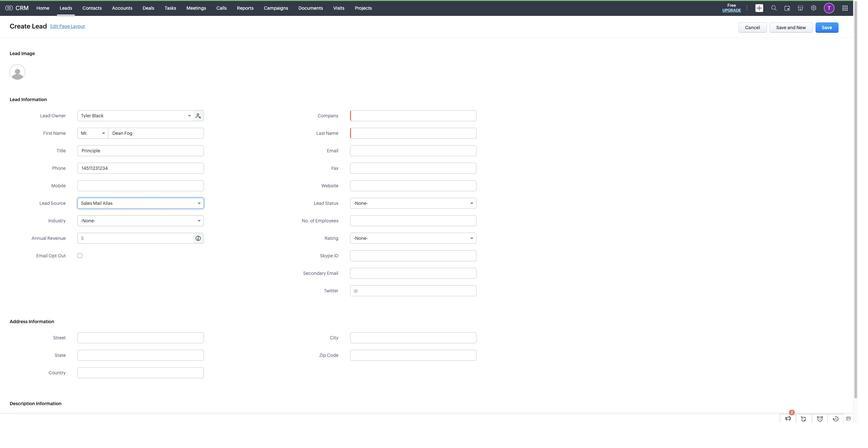 Task type: vqa. For each thing, say whether or not it's contained in the screenshot.
Ins
no



Task type: describe. For each thing, give the bounding box(es) containing it.
no.
[[302, 218, 309, 224]]

upgrade
[[723, 8, 742, 13]]

zip
[[320, 353, 326, 358]]

meetings
[[187, 5, 206, 11]]

save button
[[816, 22, 839, 33]]

save for save and new
[[777, 25, 787, 30]]

Sales Mail Alias field
[[77, 198, 204, 209]]

Mr. field
[[78, 128, 108, 139]]

create menu image
[[756, 4, 764, 12]]

crm link
[[5, 5, 29, 11]]

no. of employees
[[302, 218, 339, 224]]

street
[[53, 335, 66, 341]]

name for first name
[[53, 131, 66, 136]]

home link
[[31, 0, 55, 16]]

lead left edit on the top left of page
[[32, 22, 47, 30]]

opt
[[49, 253, 57, 259]]

code
[[327, 353, 339, 358]]

image
[[21, 51, 35, 56]]

edit
[[50, 24, 58, 29]]

Tyler Black field
[[78, 111, 194, 121]]

free
[[728, 3, 737, 8]]

sales
[[81, 201, 92, 206]]

tasks link
[[160, 0, 181, 16]]

title
[[57, 148, 66, 153]]

profile element
[[821, 0, 839, 16]]

image image
[[10, 64, 25, 80]]

phone
[[52, 166, 66, 171]]

name for last name
[[326, 131, 339, 136]]

cancel button
[[739, 22, 768, 33]]

-none- for rating
[[354, 236, 368, 241]]

lead for lead source
[[40, 201, 50, 206]]

secondary email
[[303, 271, 339, 276]]

create menu element
[[752, 0, 768, 16]]

twitter
[[324, 288, 339, 294]]

lead status
[[314, 201, 339, 206]]

email opt out
[[36, 253, 66, 259]]

zip code
[[320, 353, 339, 358]]

fax
[[332, 166, 339, 171]]

leads link
[[55, 0, 77, 16]]

out
[[58, 253, 66, 259]]

contacts
[[83, 5, 102, 11]]

-none- field for rating
[[350, 233, 477, 244]]

-none- for industry
[[81, 218, 95, 224]]

none- for lead status
[[355, 201, 368, 206]]

-none- field for industry
[[77, 215, 204, 226]]

- for rating
[[354, 236, 355, 241]]

mr.
[[81, 131, 88, 136]]

documents
[[299, 5, 323, 11]]

visits link
[[329, 0, 350, 16]]

black
[[92, 113, 104, 118]]

last name
[[317, 131, 339, 136]]

page
[[59, 24, 70, 29]]

documents link
[[294, 0, 329, 16]]

lead for lead status
[[314, 201, 324, 206]]

mobile
[[51, 183, 66, 189]]

new
[[797, 25, 807, 30]]

lead for lead information
[[10, 97, 20, 102]]

tyler black
[[81, 113, 104, 118]]

2
[[792, 411, 794, 415]]

reports link
[[232, 0, 259, 16]]

none- for industry
[[82, 218, 95, 224]]

alias
[[103, 201, 113, 206]]

description information
[[10, 401, 62, 407]]

meetings link
[[181, 0, 211, 16]]

search element
[[768, 0, 781, 16]]

email for email
[[327, 148, 339, 153]]

search image
[[772, 5, 777, 11]]

accounts link
[[107, 0, 138, 16]]

calls link
[[211, 0, 232, 16]]

mail
[[93, 201, 102, 206]]

status
[[325, 201, 339, 206]]

information for description information
[[36, 401, 62, 407]]

lead for lead owner
[[40, 113, 51, 118]]

revenue
[[47, 236, 66, 241]]

annual
[[32, 236, 46, 241]]

lead owner
[[40, 113, 66, 118]]



Task type: locate. For each thing, give the bounding box(es) containing it.
create lead edit page layout
[[10, 22, 85, 30]]

save inside button
[[777, 25, 787, 30]]

1 save from the left
[[777, 25, 787, 30]]

address information
[[10, 319, 54, 324]]

first name
[[43, 131, 66, 136]]

contacts link
[[77, 0, 107, 16]]

email up fax
[[327, 148, 339, 153]]

owner
[[51, 113, 66, 118]]

- right rating
[[354, 236, 355, 241]]

2 vertical spatial email
[[327, 271, 339, 276]]

lead left owner
[[40, 113, 51, 118]]

1 vertical spatial -none- field
[[77, 215, 204, 226]]

reports
[[237, 5, 254, 11]]

address
[[10, 319, 28, 324]]

lead information
[[10, 97, 47, 102]]

2 vertical spatial information
[[36, 401, 62, 407]]

layout
[[71, 24, 85, 29]]

city
[[330, 335, 339, 341]]

name right last
[[326, 131, 339, 136]]

campaigns link
[[259, 0, 294, 16]]

none- right rating
[[355, 236, 368, 241]]

2 vertical spatial -none-
[[354, 236, 368, 241]]

name
[[53, 131, 66, 136], [326, 131, 339, 136]]

lead down image
[[10, 97, 20, 102]]

- up $
[[81, 218, 82, 224]]

save down profile element
[[823, 25, 833, 30]]

save left and
[[777, 25, 787, 30]]

first
[[43, 131, 52, 136]]

skype id
[[320, 253, 339, 259]]

- for industry
[[81, 218, 82, 224]]

-none- down sales
[[81, 218, 95, 224]]

email for email opt out
[[36, 253, 48, 259]]

1 name from the left
[[53, 131, 66, 136]]

lead for lead image
[[10, 51, 20, 56]]

None field
[[351, 111, 477, 121], [78, 368, 204, 378], [351, 111, 477, 121], [78, 368, 204, 378]]

tasks
[[165, 5, 176, 11]]

none- down sales
[[82, 218, 95, 224]]

projects link
[[350, 0, 377, 16]]

2 vertical spatial -
[[354, 236, 355, 241]]

country
[[49, 371, 66, 376]]

-none-
[[354, 201, 368, 206], [81, 218, 95, 224], [354, 236, 368, 241]]

information up lead owner
[[21, 97, 47, 102]]

lead image
[[10, 51, 35, 56]]

1 vertical spatial none-
[[82, 218, 95, 224]]

0 vertical spatial -
[[354, 201, 355, 206]]

lead left image
[[10, 51, 20, 56]]

skype
[[320, 253, 333, 259]]

save and new
[[777, 25, 807, 30]]

0 vertical spatial information
[[21, 97, 47, 102]]

1 horizontal spatial name
[[326, 131, 339, 136]]

-none- field for lead status
[[350, 198, 477, 209]]

0 vertical spatial -none-
[[354, 201, 368, 206]]

id
[[334, 253, 339, 259]]

description
[[10, 401, 35, 407]]

1 vertical spatial -none-
[[81, 218, 95, 224]]

email left opt
[[36, 253, 48, 259]]

2 vertical spatial -none- field
[[350, 233, 477, 244]]

profile image
[[825, 3, 835, 13]]

1 vertical spatial -
[[81, 218, 82, 224]]

name right first
[[53, 131, 66, 136]]

secondary
[[303, 271, 326, 276]]

visits
[[334, 5, 345, 11]]

none-
[[355, 201, 368, 206], [82, 218, 95, 224], [355, 236, 368, 241]]

home
[[37, 5, 49, 11]]

company
[[318, 113, 339, 118]]

annual revenue
[[32, 236, 66, 241]]

information right address
[[29, 319, 54, 324]]

0 horizontal spatial save
[[777, 25, 787, 30]]

lead left status
[[314, 201, 324, 206]]

None text field
[[350, 128, 477, 139], [109, 128, 204, 139], [77, 145, 204, 156], [350, 145, 477, 156], [350, 180, 477, 191], [85, 233, 204, 244], [350, 268, 477, 279], [350, 333, 477, 344], [77, 350, 204, 361], [78, 368, 204, 378], [350, 128, 477, 139], [109, 128, 204, 139], [77, 145, 204, 156], [350, 145, 477, 156], [350, 180, 477, 191], [85, 233, 204, 244], [350, 268, 477, 279], [350, 333, 477, 344], [77, 350, 204, 361], [78, 368, 204, 378]]

industry
[[48, 218, 66, 224]]

deals
[[143, 5, 154, 11]]

crm
[[16, 5, 29, 11]]

source
[[51, 201, 66, 206]]

save and new button
[[770, 22, 814, 33]]

-none- for lead status
[[354, 201, 368, 206]]

campaigns
[[264, 5, 288, 11]]

save inside "button"
[[823, 25, 833, 30]]

none- for rating
[[355, 236, 368, 241]]

of
[[310, 218, 315, 224]]

deals link
[[138, 0, 160, 16]]

projects
[[355, 5, 372, 11]]

calls
[[217, 5, 227, 11]]

None text field
[[351, 111, 477, 121], [77, 163, 204, 174], [350, 163, 477, 174], [77, 180, 204, 191], [350, 215, 477, 226], [350, 250, 477, 262], [359, 286, 477, 296], [77, 333, 204, 344], [350, 350, 477, 361], [351, 111, 477, 121], [77, 163, 204, 174], [350, 163, 477, 174], [77, 180, 204, 191], [350, 215, 477, 226], [350, 250, 477, 262], [359, 286, 477, 296], [77, 333, 204, 344], [350, 350, 477, 361]]

information for lead information
[[21, 97, 47, 102]]

none- right status
[[355, 201, 368, 206]]

information right description
[[36, 401, 62, 407]]

0 vertical spatial -none- field
[[350, 198, 477, 209]]

$
[[81, 236, 84, 241]]

and
[[788, 25, 796, 30]]

edit page layout link
[[50, 24, 85, 29]]

state
[[55, 353, 66, 358]]

accounts
[[112, 5, 132, 11]]

create
[[10, 22, 30, 30]]

cancel
[[746, 25, 761, 30]]

1 vertical spatial information
[[29, 319, 54, 324]]

information for address information
[[29, 319, 54, 324]]

lead
[[32, 22, 47, 30], [10, 51, 20, 56], [10, 97, 20, 102], [40, 113, 51, 118], [40, 201, 50, 206], [314, 201, 324, 206]]

- right status
[[354, 201, 355, 206]]

2 save from the left
[[823, 25, 833, 30]]

calendar image
[[785, 5, 791, 11]]

free upgrade
[[723, 3, 742, 13]]

save for save
[[823, 25, 833, 30]]

1 horizontal spatial save
[[823, 25, 833, 30]]

0 vertical spatial email
[[327, 148, 339, 153]]

-
[[354, 201, 355, 206], [81, 218, 82, 224], [354, 236, 355, 241]]

leads
[[60, 5, 72, 11]]

-none- right rating
[[354, 236, 368, 241]]

@
[[354, 288, 358, 294]]

last
[[317, 131, 325, 136]]

1 vertical spatial email
[[36, 253, 48, 259]]

sales mail alias
[[81, 201, 113, 206]]

-None- field
[[350, 198, 477, 209], [77, 215, 204, 226], [350, 233, 477, 244]]

tyler
[[81, 113, 91, 118]]

rating
[[325, 236, 339, 241]]

employees
[[316, 218, 339, 224]]

2 vertical spatial none-
[[355, 236, 368, 241]]

lead source
[[40, 201, 66, 206]]

email up twitter
[[327, 271, 339, 276]]

2 name from the left
[[326, 131, 339, 136]]

lead left source
[[40, 201, 50, 206]]

- for lead status
[[354, 201, 355, 206]]

0 vertical spatial none-
[[355, 201, 368, 206]]

website
[[322, 183, 339, 189]]

0 horizontal spatial name
[[53, 131, 66, 136]]

-none- right status
[[354, 201, 368, 206]]



